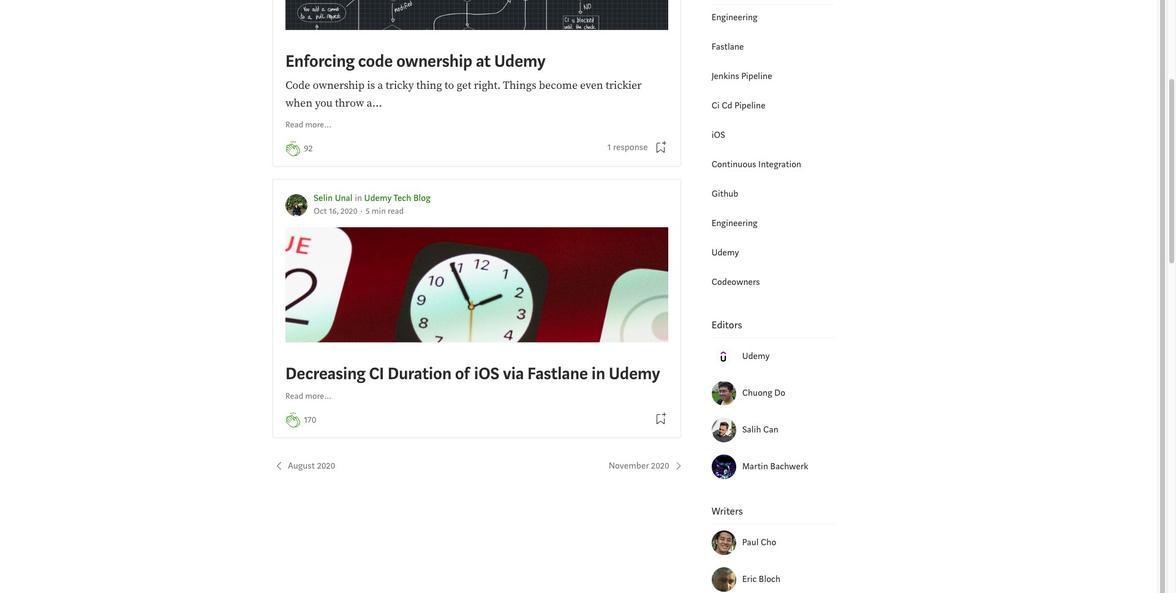 Task type: describe. For each thing, give the bounding box(es) containing it.
go to the profile of eric bloch image
[[712, 568, 737, 592]]

udemy for right udemy link
[[743, 350, 770, 362]]

decreasing
[[286, 363, 366, 385]]

cd
[[722, 100, 733, 111]]

oct
[[314, 206, 327, 217]]

salih can
[[743, 424, 779, 436]]

do
[[775, 387, 786, 399]]

paul cho
[[743, 537, 777, 549]]

2 read more… link from the top
[[286, 390, 332, 403]]

november 2020
[[609, 460, 670, 472]]

august 2020
[[288, 460, 335, 472]]

a…
[[367, 96, 382, 110]]

eric bloch
[[743, 574, 781, 585]]

ios link
[[712, 129, 726, 141]]

get
[[457, 79, 472, 93]]

bloch
[[759, 574, 781, 585]]

code
[[286, 79, 310, 93]]

170 button
[[304, 414, 317, 427]]

2 read more… from the top
[[286, 391, 332, 402]]

bachwerk
[[771, 461, 809, 472]]

1 response link
[[608, 141, 648, 155]]

fastlane link
[[712, 41, 744, 53]]

oct 16, 2020
[[314, 206, 358, 217]]

blog
[[414, 192, 431, 204]]

0 vertical spatial udemy
[[364, 192, 392, 204]]

2020 for november 2020
[[652, 460, 670, 472]]

more… for first read more… "link"
[[305, 120, 332, 131]]

tech
[[394, 192, 412, 204]]

ci cd pipeline
[[712, 100, 766, 111]]

response
[[614, 142, 648, 153]]

1 response
[[608, 142, 648, 153]]

92 button
[[304, 142, 313, 156]]

at udemy
[[476, 50, 546, 72]]

eric
[[743, 574, 757, 585]]

a
[[378, 79, 383, 93]]

0 vertical spatial pipeline
[[742, 70, 773, 82]]

code
[[358, 50, 393, 72]]

ci cd pipeline link
[[712, 100, 766, 111]]

when
[[286, 96, 313, 110]]

2020 for august 2020
[[317, 460, 335, 472]]

unal
[[335, 192, 353, 204]]

paul
[[743, 537, 759, 549]]

selin unal link
[[314, 192, 353, 204]]

1 read more… link from the top
[[286, 119, 332, 132]]

decreasing ci duration of ios via fastlane in udemy
[[286, 363, 661, 385]]

udemy for the leftmost udemy link
[[712, 247, 740, 259]]

integration
[[759, 159, 802, 170]]

via
[[503, 363, 524, 385]]

salih can link
[[743, 423, 835, 437]]

1 horizontal spatial 2020
[[341, 206, 358, 217]]

martin bachwerk
[[743, 461, 809, 472]]

1 vertical spatial pipeline
[[735, 100, 766, 111]]

1 horizontal spatial ios
[[712, 129, 726, 141]]

more… for second read more… "link" from the top
[[305, 391, 332, 402]]

to
[[445, 79, 454, 93]]

writers
[[712, 505, 743, 518]]

even
[[581, 79, 604, 93]]



Task type: vqa. For each thing, say whether or not it's contained in the screenshot.
the Meltem Tutar link in the right bottom of the page
no



Task type: locate. For each thing, give the bounding box(es) containing it.
2020 right november
[[652, 460, 670, 472]]

ci
[[712, 100, 720, 111]]

1 vertical spatial more…
[[305, 391, 332, 402]]

go to the profile of martin bachwerk image
[[712, 455, 737, 479]]

1 engineering from the top
[[712, 11, 758, 23]]

read
[[286, 120, 303, 131], [286, 391, 303, 402]]

thing
[[417, 79, 442, 93]]

engineering up fastlane link on the top
[[712, 11, 758, 23]]

2 more… from the top
[[305, 391, 332, 402]]

throw
[[335, 96, 364, 110]]

1 horizontal spatial udemy link
[[743, 350, 835, 364]]

2020 right august
[[317, 460, 335, 472]]

you
[[315, 96, 333, 110]]

udemy link up 'codeowners' link
[[712, 247, 740, 259]]

1 vertical spatial udemy
[[712, 247, 740, 259]]

become
[[539, 79, 578, 93]]

1 horizontal spatial ownership
[[397, 50, 473, 72]]

august 2020 link
[[273, 460, 335, 473]]

5 min read image
[[366, 206, 404, 217]]

0 vertical spatial read
[[286, 120, 303, 131]]

fastlane
[[712, 41, 744, 53], [528, 363, 588, 385]]

engineering down github link
[[712, 217, 758, 229]]

duration
[[388, 363, 452, 385]]

pipeline right the cd
[[735, 100, 766, 111]]

github link
[[712, 188, 739, 200]]

right.
[[474, 79, 501, 93]]

0 vertical spatial engineering
[[712, 11, 758, 23]]

0 vertical spatial ownership
[[397, 50, 473, 72]]

92
[[304, 143, 313, 154]]

in
[[355, 192, 362, 204]]

november 2020 link
[[609, 460, 685, 473]]

1 vertical spatial read
[[286, 391, 303, 402]]

0 horizontal spatial 2020
[[317, 460, 335, 472]]

enforcing code ownership at udemy
[[286, 50, 546, 72]]

170
[[304, 414, 317, 426]]

codeowners link
[[712, 276, 760, 288]]

continuous
[[712, 159, 757, 170]]

go to the profile of udemy image
[[712, 344, 737, 369]]

editors
[[712, 319, 743, 331]]

2 horizontal spatial 2020
[[652, 460, 670, 472]]

of
[[455, 363, 471, 385]]

go to the profile of paul cho image
[[712, 531, 737, 555]]

more… down decreasing
[[305, 391, 332, 402]]

salih
[[743, 424, 762, 436]]

eric bloch link
[[743, 573, 835, 587]]

ownership up throw
[[313, 79, 365, 93]]

engineering link up fastlane link on the top
[[712, 11, 758, 23]]

go to the profile of selin unal image
[[286, 194, 308, 216]]

read more… link
[[286, 119, 332, 132], [286, 390, 332, 403]]

0 horizontal spatial fastlane
[[528, 363, 588, 385]]

0 vertical spatial fastlane
[[712, 41, 744, 53]]

read down the when
[[286, 120, 303, 131]]

ownership up thing
[[397, 50, 473, 72]]

fastlane up jenkins
[[712, 41, 744, 53]]

udemy up 5 min read image
[[364, 192, 392, 204]]

fastlane right via
[[528, 363, 588, 385]]

2 vertical spatial udemy
[[743, 350, 770, 362]]

2 read from the top
[[286, 391, 303, 402]]

more…
[[305, 120, 332, 131], [305, 391, 332, 402]]

go to the profile of chuong do image
[[712, 381, 737, 406]]

2 engineering from the top
[[712, 217, 758, 229]]

1 read from the top
[[286, 120, 303, 131]]

2 horizontal spatial udemy
[[743, 350, 770, 362]]

august
[[288, 460, 315, 472]]

in udemy
[[592, 363, 661, 385]]

2020 down the unal
[[341, 206, 358, 217]]

trickier
[[606, 79, 642, 93]]

1 vertical spatial engineering
[[712, 217, 758, 229]]

engineering
[[712, 11, 758, 23], [712, 217, 758, 229]]

ios
[[712, 129, 726, 141], [474, 363, 500, 385]]

jenkins pipeline
[[712, 70, 773, 82]]

can
[[764, 424, 779, 436]]

engineering link
[[712, 11, 758, 23], [712, 217, 758, 229]]

oct 16, 2020 link
[[314, 206, 358, 217]]

cho
[[761, 537, 777, 549]]

0 horizontal spatial udemy
[[364, 192, 392, 204]]

0 horizontal spatial udemy link
[[712, 247, 740, 259]]

tricky
[[386, 79, 414, 93]]

1 vertical spatial ownership
[[313, 79, 365, 93]]

read more…
[[286, 120, 332, 131], [286, 391, 332, 402]]

november
[[609, 460, 649, 472]]

udemy link
[[712, 247, 740, 259], [743, 350, 835, 364]]

go to the profile of salih can image
[[712, 418, 737, 443]]

jenkins
[[712, 70, 740, 82]]

0 horizontal spatial ios
[[474, 363, 500, 385]]

0 vertical spatial more…
[[305, 120, 332, 131]]

pipeline right jenkins
[[742, 70, 773, 82]]

read more… up 170
[[286, 391, 332, 402]]

1 vertical spatial fastlane
[[528, 363, 588, 385]]

read more… up 92 at the top of the page
[[286, 120, 332, 131]]

1 vertical spatial read more…
[[286, 391, 332, 402]]

ci
[[369, 363, 384, 385]]

1 vertical spatial engineering link
[[712, 217, 758, 229]]

continuous integration
[[712, 159, 802, 170]]

1 vertical spatial ios
[[474, 363, 500, 385]]

martin bachwerk link
[[743, 460, 835, 474]]

code ownership is a tricky thing to get right. things become even trickier when you throw a…
[[286, 79, 642, 110]]

0 vertical spatial ios
[[712, 129, 726, 141]]

1 vertical spatial read more… link
[[286, 390, 332, 403]]

paul cho link
[[743, 536, 835, 550]]

udemy inside udemy link
[[743, 350, 770, 362]]

selin unal in udemy tech blog
[[314, 192, 431, 204]]

continuous integration link
[[712, 159, 802, 170]]

2020
[[341, 206, 358, 217], [317, 460, 335, 472], [652, 460, 670, 472]]

pipeline
[[742, 70, 773, 82], [735, 100, 766, 111]]

16,
[[329, 206, 339, 217]]

read down decreasing
[[286, 391, 303, 402]]

things
[[503, 79, 537, 93]]

is
[[367, 79, 375, 93]]

0 vertical spatial read more… link
[[286, 119, 332, 132]]

jenkins pipeline link
[[712, 70, 773, 82]]

chuong
[[743, 387, 773, 399]]

chuong do link
[[743, 387, 835, 400]]

enforcing
[[286, 50, 355, 72]]

1 engineering link from the top
[[712, 11, 758, 23]]

udemy right go to the profile of udemy icon at the bottom
[[743, 350, 770, 362]]

selin
[[314, 192, 333, 204]]

engineering link down github link
[[712, 217, 758, 229]]

udemy link up chuong do link
[[743, 350, 835, 364]]

ownership inside code ownership is a tricky thing to get right. things become even trickier when you throw a…
[[313, 79, 365, 93]]

martin
[[743, 461, 769, 472]]

udemy
[[364, 192, 392, 204], [712, 247, 740, 259], [743, 350, 770, 362]]

0 vertical spatial read more…
[[286, 120, 332, 131]]

2 engineering link from the top
[[712, 217, 758, 229]]

1 more… from the top
[[305, 120, 332, 131]]

1 vertical spatial udemy link
[[743, 350, 835, 364]]

ownership
[[397, 50, 473, 72], [313, 79, 365, 93]]

udemy tech blog link
[[364, 192, 431, 204]]

1
[[608, 142, 611, 153]]

1 read more… from the top
[[286, 120, 332, 131]]

decreasing ci duration of ios via fastlane in udemy link
[[286, 228, 669, 387]]

github
[[712, 188, 739, 200]]

chuong do
[[743, 387, 786, 399]]

0 horizontal spatial ownership
[[313, 79, 365, 93]]

read more… link up 170
[[286, 390, 332, 403]]

1 horizontal spatial fastlane
[[712, 41, 744, 53]]

more… down the you
[[305, 120, 332, 131]]

read more… link up 92 at the top of the page
[[286, 119, 332, 132]]

ios down ci
[[712, 129, 726, 141]]

0 vertical spatial udemy link
[[712, 247, 740, 259]]

0 vertical spatial engineering link
[[712, 11, 758, 23]]

udemy up 'codeowners' link
[[712, 247, 740, 259]]

1 horizontal spatial udemy
[[712, 247, 740, 259]]

ios right of
[[474, 363, 500, 385]]

codeowners
[[712, 276, 760, 288]]



